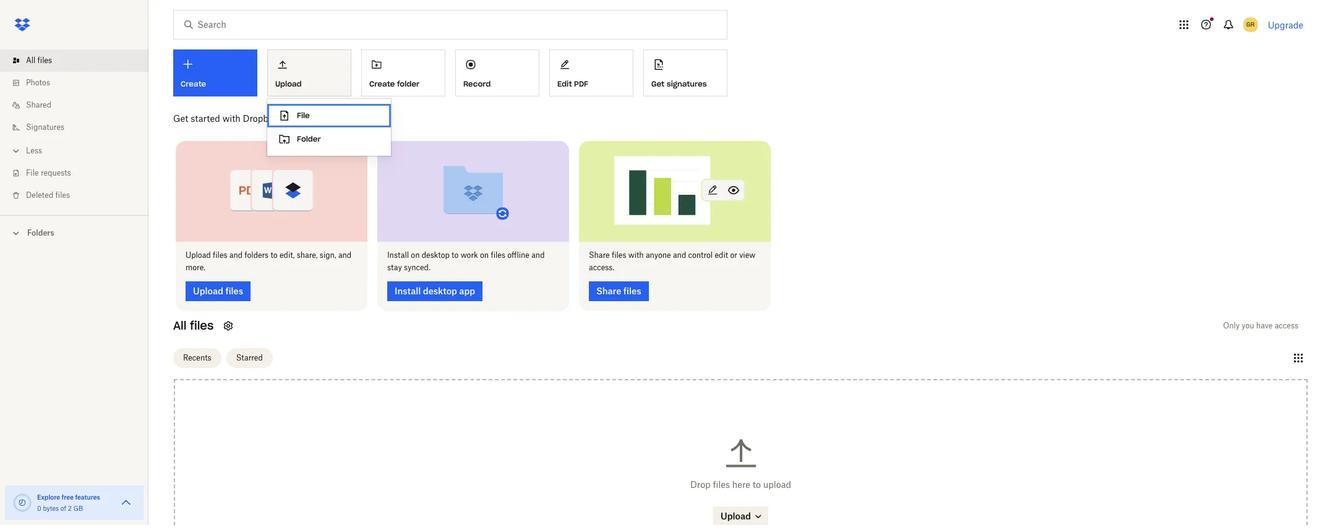 Task type: vqa. For each thing, say whether or not it's contained in the screenshot.
group at left
no



Task type: describe. For each thing, give the bounding box(es) containing it.
create folder button
[[361, 50, 446, 97]]

recents button
[[173, 348, 221, 368]]

files inside upload files and folders to edit, share, sign, and more.
[[213, 250, 227, 260]]

with for started
[[223, 113, 241, 124]]

get started with dropbox
[[173, 113, 278, 124]]

1 and from the left
[[229, 250, 243, 260]]

0
[[37, 505, 41, 512]]

share files with anyone and control edit or view access.
[[589, 250, 756, 272]]

here
[[732, 480, 751, 490]]

signatures link
[[10, 116, 149, 139]]

only
[[1224, 321, 1240, 330]]

folder
[[297, 134, 321, 144]]

access.
[[589, 263, 615, 272]]

folder
[[397, 79, 420, 88]]

share
[[589, 250, 610, 260]]

drop
[[691, 480, 711, 490]]

get signatures
[[652, 79, 707, 88]]

files left here
[[713, 480, 730, 490]]

of
[[61, 505, 66, 512]]

all files link
[[10, 50, 149, 72]]

2 on from the left
[[480, 250, 489, 260]]

or
[[730, 250, 738, 260]]

requests
[[41, 168, 71, 178]]

starred button
[[226, 348, 273, 368]]

access
[[1275, 321, 1299, 330]]

upgrade
[[1268, 19, 1304, 30]]

anyone
[[646, 250, 671, 260]]

1 on from the left
[[411, 250, 420, 260]]

with for files
[[628, 250, 644, 260]]

all files inside 'link'
[[26, 56, 52, 65]]

file requests link
[[10, 162, 149, 184]]

dropbox image
[[10, 12, 35, 37]]

folders
[[245, 250, 269, 260]]

features
[[75, 494, 100, 501]]

control
[[688, 250, 713, 260]]

file for file requests
[[26, 168, 39, 178]]

create folder
[[369, 79, 420, 88]]

deleted files link
[[10, 184, 149, 207]]

and inside install on desktop to work on files offline and stay synced.
[[532, 250, 545, 260]]

deleted
[[26, 191, 53, 200]]

quota usage element
[[12, 493, 32, 513]]

desktop
[[422, 250, 450, 260]]

file for file
[[297, 111, 310, 120]]

bytes
[[43, 505, 59, 512]]

starred
[[236, 353, 263, 363]]

get for get signatures
[[652, 79, 665, 88]]

edit,
[[280, 250, 295, 260]]

folders
[[27, 228, 54, 238]]

upgrade link
[[1268, 19, 1304, 30]]

record
[[463, 79, 491, 88]]

get for get started with dropbox
[[173, 113, 188, 124]]

edit
[[715, 250, 728, 260]]

2 and from the left
[[338, 250, 352, 260]]

get signatures button
[[644, 50, 728, 97]]

file menu item
[[267, 104, 391, 127]]

stay
[[387, 263, 402, 272]]

files right deleted
[[55, 191, 70, 200]]

signatures
[[26, 123, 64, 132]]

all inside 'link'
[[26, 56, 35, 65]]

explore free features 0 bytes of 2 gb
[[37, 494, 100, 512]]



Task type: locate. For each thing, give the bounding box(es) containing it.
all up photos
[[26, 56, 35, 65]]

files left offline
[[491, 250, 506, 260]]

work
[[461, 250, 478, 260]]

upload files and folders to edit, share, sign, and more.
[[186, 250, 352, 272]]

1 horizontal spatial file
[[297, 111, 310, 120]]

to inside install on desktop to work on files offline and stay synced.
[[452, 250, 459, 260]]

and right offline
[[532, 250, 545, 260]]

upload for upload
[[275, 79, 302, 88]]

to left edit,
[[271, 250, 278, 260]]

upload
[[275, 79, 302, 88], [186, 250, 211, 260]]

photos link
[[10, 72, 149, 94]]

with
[[223, 113, 241, 124], [628, 250, 644, 260]]

0 horizontal spatial to
[[271, 250, 278, 260]]

files
[[37, 56, 52, 65], [55, 191, 70, 200], [213, 250, 227, 260], [491, 250, 506, 260], [612, 250, 626, 260], [190, 318, 214, 333], [713, 480, 730, 490]]

file requests
[[26, 168, 71, 178]]

edit pdf
[[558, 79, 588, 88]]

1 vertical spatial with
[[628, 250, 644, 260]]

list
[[0, 42, 149, 215]]

pdf
[[574, 79, 588, 88]]

upload for upload files and folders to edit, share, sign, and more.
[[186, 250, 211, 260]]

0 horizontal spatial on
[[411, 250, 420, 260]]

1 vertical spatial all
[[173, 318, 186, 333]]

0 horizontal spatial all
[[26, 56, 35, 65]]

files inside share files with anyone and control edit or view access.
[[612, 250, 626, 260]]

drop files here to upload
[[691, 480, 791, 490]]

get inside button
[[652, 79, 665, 88]]

file inside list
[[26, 168, 39, 178]]

0 vertical spatial upload
[[275, 79, 302, 88]]

deleted files
[[26, 191, 70, 200]]

4 and from the left
[[673, 250, 686, 260]]

list containing all files
[[0, 42, 149, 215]]

view
[[740, 250, 756, 260]]

and right sign,
[[338, 250, 352, 260]]

folders button
[[0, 223, 149, 242]]

0 vertical spatial all
[[26, 56, 35, 65]]

files left folders at top left
[[213, 250, 227, 260]]

all up recents
[[173, 318, 186, 333]]

0 horizontal spatial with
[[223, 113, 241, 124]]

shared link
[[10, 94, 149, 116]]

sign,
[[320, 250, 336, 260]]

gb
[[73, 505, 83, 512]]

0 horizontal spatial get
[[173, 113, 188, 124]]

you
[[1242, 321, 1255, 330]]

1 vertical spatial all files
[[173, 318, 214, 333]]

less
[[26, 146, 42, 155]]

files up photos
[[37, 56, 52, 65]]

install on desktop to work on files offline and stay synced.
[[387, 250, 545, 272]]

to inside upload files and folders to edit, share, sign, and more.
[[271, 250, 278, 260]]

1 horizontal spatial on
[[480, 250, 489, 260]]

1 horizontal spatial all files
[[173, 318, 214, 333]]

file up folder
[[297, 111, 310, 120]]

file
[[297, 111, 310, 120], [26, 168, 39, 178]]

less image
[[10, 145, 22, 157]]

explore
[[37, 494, 60, 501]]

0 horizontal spatial file
[[26, 168, 39, 178]]

upload up "more."
[[186, 250, 211, 260]]

with left anyone at the top
[[628, 250, 644, 260]]

1 vertical spatial upload
[[186, 250, 211, 260]]

and
[[229, 250, 243, 260], [338, 250, 352, 260], [532, 250, 545, 260], [673, 250, 686, 260]]

synced.
[[404, 263, 431, 272]]

to
[[271, 250, 278, 260], [452, 250, 459, 260], [753, 480, 761, 490]]

1 vertical spatial get
[[173, 113, 188, 124]]

all files
[[26, 56, 52, 65], [173, 318, 214, 333]]

with right started
[[223, 113, 241, 124]]

on
[[411, 250, 420, 260], [480, 250, 489, 260]]

files right share
[[612, 250, 626, 260]]

to for install on desktop to work on files offline and stay synced.
[[452, 250, 459, 260]]

0 horizontal spatial all files
[[26, 56, 52, 65]]

upload inside upload files and folders to edit, share, sign, and more.
[[186, 250, 211, 260]]

on right work at left top
[[480, 250, 489, 260]]

to for drop files here to upload
[[753, 480, 761, 490]]

edit
[[558, 79, 572, 88]]

on up synced.
[[411, 250, 420, 260]]

share,
[[297, 250, 318, 260]]

all
[[26, 56, 35, 65], [173, 318, 186, 333]]

1 horizontal spatial with
[[628, 250, 644, 260]]

more.
[[186, 263, 206, 272]]

to left work at left top
[[452, 250, 459, 260]]

2 horizontal spatial to
[[753, 480, 761, 490]]

files inside 'link'
[[37, 56, 52, 65]]

files inside install on desktop to work on files offline and stay synced.
[[491, 250, 506, 260]]

dropbox
[[243, 113, 278, 124]]

with inside share files with anyone and control edit or view access.
[[628, 250, 644, 260]]

all files up photos
[[26, 56, 52, 65]]

offline
[[508, 250, 530, 260]]

get left signatures
[[652, 79, 665, 88]]

and inside share files with anyone and control edit or view access.
[[673, 250, 686, 260]]

1 horizontal spatial all
[[173, 318, 186, 333]]

1 horizontal spatial to
[[452, 250, 459, 260]]

to right here
[[753, 480, 761, 490]]

photos
[[26, 78, 50, 87]]

2
[[68, 505, 72, 512]]

have
[[1257, 321, 1273, 330]]

install
[[387, 250, 409, 260]]

free
[[62, 494, 74, 501]]

1 horizontal spatial upload
[[275, 79, 302, 88]]

file down less
[[26, 168, 39, 178]]

create
[[369, 79, 395, 88]]

0 vertical spatial all files
[[26, 56, 52, 65]]

and left control
[[673, 250, 686, 260]]

upload button
[[267, 50, 351, 97]]

signatures
[[667, 79, 707, 88]]

and left folders at top left
[[229, 250, 243, 260]]

1 vertical spatial file
[[26, 168, 39, 178]]

0 horizontal spatial upload
[[186, 250, 211, 260]]

started
[[191, 113, 220, 124]]

3 and from the left
[[532, 250, 545, 260]]

upload up dropbox
[[275, 79, 302, 88]]

all files list item
[[0, 50, 149, 72]]

get
[[652, 79, 665, 88], [173, 113, 188, 124]]

recents
[[183, 353, 211, 363]]

edit pdf button
[[549, 50, 634, 97]]

files up recents
[[190, 318, 214, 333]]

0 vertical spatial file
[[297, 111, 310, 120]]

all files up recents
[[173, 318, 214, 333]]

1 horizontal spatial get
[[652, 79, 665, 88]]

upload
[[763, 480, 791, 490]]

folder menu item
[[267, 127, 391, 151]]

only you have access
[[1224, 321, 1299, 330]]

0 vertical spatial with
[[223, 113, 241, 124]]

get left started
[[173, 113, 188, 124]]

file inside "menu item"
[[297, 111, 310, 120]]

0 vertical spatial get
[[652, 79, 665, 88]]

upload inside popup button
[[275, 79, 302, 88]]

record button
[[455, 50, 540, 97]]

shared
[[26, 100, 51, 110]]



